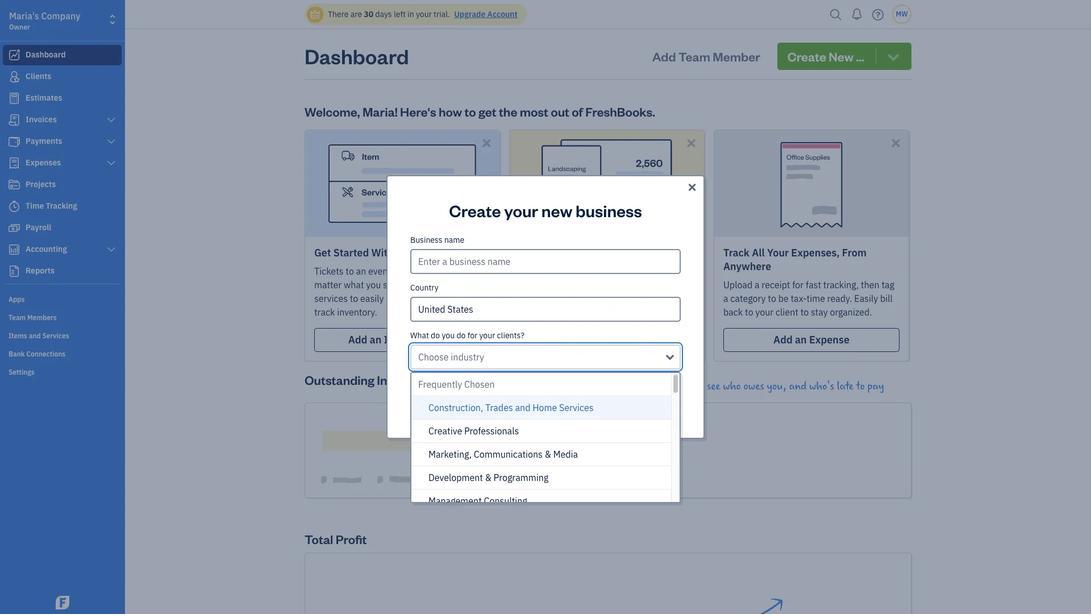 Task type: locate. For each thing, give the bounding box(es) containing it.
to
[[465, 104, 476, 119], [346, 266, 354, 277], [350, 293, 358, 304], [769, 293, 777, 304], [746, 307, 754, 318], [801, 307, 809, 318], [857, 380, 865, 393]]

create for create your new business
[[449, 200, 501, 221]]

and down business name
[[427, 246, 445, 259]]

tag
[[882, 279, 895, 291]]

your inside track all your expenses, from anywhere
[[768, 246, 789, 259]]

how
[[439, 104, 462, 119]]

and left my
[[516, 402, 531, 413]]

add inside add team member button
[[653, 48, 677, 64]]

services right home
[[560, 402, 594, 413]]

1 vertical spatial for
[[468, 330, 478, 341]]

&
[[545, 449, 552, 460], [486, 472, 492, 483]]

organized.
[[831, 307, 873, 318]]

to left get
[[465, 104, 476, 119]]

& left 'media'
[[545, 449, 552, 460]]

invoice
[[614, 333, 649, 346]]

development & programming option
[[412, 466, 672, 490]]

create left my
[[490, 394, 529, 409]]

group containing construction, trades and home services
[[412, 396, 672, 614]]

0 horizontal spatial dismiss image
[[685, 136, 698, 150]]

for up industry
[[468, 330, 478, 341]]

0 horizontal spatial invoice
[[443, 293, 472, 304]]

my
[[531, 394, 549, 409]]

dismiss image for track all your expenses, from anywhere
[[890, 136, 903, 150]]

1 horizontal spatial get
[[519, 266, 534, 277]]

1 vertical spatial you
[[442, 330, 455, 341]]

your down "category"
[[756, 307, 774, 318]]

settings image
[[9, 367, 122, 376]]

0 horizontal spatial you
[[366, 279, 381, 291]]

0 vertical spatial for
[[793, 279, 804, 291]]

1 vertical spatial get
[[519, 266, 534, 277]]

add inside add an expense link
[[774, 333, 793, 346]]

create your new business
[[449, 200, 642, 221]]

profit
[[336, 531, 367, 547]]

0 horizontal spatial add
[[348, 333, 368, 346]]

add down inventory.
[[348, 333, 368, 346]]

1 do from the left
[[431, 330, 440, 341]]

0 vertical spatial a
[[755, 279, 760, 291]]

choose industry
[[419, 351, 485, 363]]

1 horizontal spatial your
[[768, 246, 789, 259]]

close image
[[687, 181, 699, 194]]

there
[[328, 9, 349, 19]]

2 your from the left
[[768, 246, 789, 259]]

group
[[412, 396, 672, 614]]

ready.
[[828, 293, 853, 304]]

you up easily
[[366, 279, 381, 291]]

timer image
[[7, 201, 21, 212]]

business inside button
[[551, 394, 602, 409]]

1 horizontal spatial for
[[793, 279, 804, 291]]

started
[[334, 246, 369, 259]]

client image
[[7, 71, 21, 82]]

0 horizontal spatial get
[[314, 246, 331, 259]]

an up what
[[356, 266, 366, 277]]

add team member
[[653, 48, 761, 64]]

1 horizontal spatial you
[[442, 330, 455, 341]]

dismiss image
[[685, 136, 698, 150], [890, 136, 903, 150]]

create for create my business
[[490, 394, 529, 409]]

you up the choose industry
[[442, 330, 455, 341]]

add for add an expense
[[774, 333, 793, 346]]

communications
[[474, 449, 543, 460]]

services down name
[[447, 246, 487, 259]]

1 vertical spatial business
[[551, 394, 602, 409]]

search image
[[827, 6, 846, 23]]

looks
[[632, 293, 654, 304]]

construction, trades and home services option
[[412, 396, 672, 420]]

and up great.
[[675, 279, 690, 291]]

add down client
[[774, 333, 793, 346]]

maria's
[[9, 10, 39, 22]]

name
[[445, 235, 465, 245]]

easily
[[361, 293, 384, 304]]

options
[[642, 279, 673, 291]]

outstanding
[[305, 372, 375, 388]]

get inside get paid faster with an invoice template that enables flexible payment options and automated reminders—and looks great.
[[519, 266, 534, 277]]

do up industry
[[457, 330, 466, 341]]

create for create an invoice
[[566, 333, 597, 346]]

chevron large down image
[[106, 115, 117, 125], [106, 159, 117, 168], [106, 245, 117, 254]]

0 vertical spatial chevron large down image
[[106, 115, 117, 125]]

your
[[416, 9, 432, 19], [505, 200, 539, 221], [420, 279, 438, 291], [756, 307, 774, 318], [480, 330, 495, 341]]

1 your from the left
[[519, 246, 541, 259]]

a up the back
[[724, 293, 729, 304]]

create inside button
[[490, 394, 529, 409]]

event?
[[369, 266, 396, 277]]

chosen
[[465, 379, 495, 390]]

new
[[542, 200, 573, 221]]

total profit
[[305, 531, 367, 547]]

fast
[[806, 279, 822, 291]]

you inside "tickets to an event? printed t-shirts? no matter what you sell, add your items or services to easily include on an invoice or track inventory."
[[366, 279, 381, 291]]

step
[[567, 246, 589, 259]]

receipt
[[762, 279, 791, 291]]

0 horizontal spatial for
[[468, 330, 478, 341]]

0 vertical spatial invoice
[[613, 266, 642, 277]]

services
[[447, 246, 487, 259], [560, 402, 594, 413]]

2 dismiss image from the left
[[890, 136, 903, 150]]

3 chevron large down image from the top
[[106, 245, 117, 254]]

easily
[[855, 293, 879, 304]]

to up what
[[346, 266, 354, 277]]

you
[[366, 279, 381, 291], [442, 330, 455, 341]]

expenses,
[[792, 246, 840, 259]]

for up tax- at the right of the page
[[793, 279, 804, 291]]

add for add team member
[[653, 48, 677, 64]]

back
[[724, 307, 743, 318]]

category
[[731, 293, 766, 304]]

your up 'paid'
[[519, 246, 541, 259]]

1 vertical spatial services
[[560, 402, 594, 413]]

chevron large down image
[[106, 137, 117, 146]]

1 horizontal spatial services
[[560, 402, 594, 413]]

0 vertical spatial create
[[449, 200, 501, 221]]

create up name
[[449, 200, 501, 221]]

1 horizontal spatial do
[[457, 330, 466, 341]]

your first step toward getting paid
[[519, 246, 688, 259]]

invoice
[[613, 266, 642, 277], [443, 293, 472, 304]]

your down t-
[[420, 279, 438, 291]]

1 vertical spatial invoice
[[443, 293, 472, 304]]

be
[[779, 293, 789, 304]]

you inside dialog
[[442, 330, 455, 341]]

1 horizontal spatial add
[[653, 48, 677, 64]]

company
[[41, 10, 80, 22]]

get for get paid faster with an invoice template that enables flexible payment options and automated reminders—and looks great.
[[519, 266, 534, 277]]

0 vertical spatial business
[[411, 235, 443, 245]]

with
[[582, 266, 599, 277]]

1 horizontal spatial dismiss image
[[890, 136, 903, 150]]

an left "expense"
[[796, 333, 807, 346]]

add inside 'add an item or service' link
[[348, 333, 368, 346]]

add for add an item or service
[[348, 333, 368, 346]]

2 do from the left
[[457, 330, 466, 341]]

to left pay at the bottom
[[857, 380, 865, 393]]

1 chevron large down image from the top
[[106, 115, 117, 125]]

option
[[412, 373, 672, 614]]

include
[[386, 293, 416, 304]]

business
[[576, 200, 642, 221]]

0 horizontal spatial &
[[486, 472, 492, 483]]

anywhere
[[724, 260, 772, 273]]

add team member button
[[642, 43, 771, 70]]

0 horizontal spatial do
[[431, 330, 440, 341]]

30
[[364, 9, 374, 19]]

to left stay
[[801, 307, 809, 318]]

creative professionals option
[[412, 420, 672, 443]]

1 vertical spatial chevron large down image
[[106, 159, 117, 168]]

1 horizontal spatial a
[[755, 279, 760, 291]]

2 vertical spatial create
[[490, 394, 529, 409]]

template
[[644, 266, 681, 277]]

item
[[384, 333, 407, 346]]

team members image
[[9, 313, 122, 322]]

1 vertical spatial create
[[566, 333, 597, 346]]

do right what
[[431, 330, 440, 341]]

tracking,
[[824, 279, 859, 291]]

consulting
[[484, 495, 528, 507]]

items
[[396, 246, 424, 259]]

media
[[554, 449, 578, 460]]

main element
[[0, 0, 154, 614]]

0 vertical spatial you
[[366, 279, 381, 291]]

invoice down "items"
[[443, 293, 472, 304]]

create my business button
[[480, 388, 612, 415]]

1 horizontal spatial invoice
[[613, 266, 642, 277]]

invoice inside "tickets to an event? printed t-shirts? no matter what you sell, add your items or services to easily include on an invoice or track inventory."
[[443, 293, 472, 304]]

add left team
[[653, 48, 677, 64]]

0 vertical spatial get
[[314, 246, 331, 259]]

1 dismiss image from the left
[[685, 136, 698, 150]]

dashboard
[[305, 43, 409, 69]]

2 vertical spatial chevron large down image
[[106, 245, 117, 254]]

0 horizontal spatial your
[[519, 246, 541, 259]]

a up "category"
[[755, 279, 760, 291]]

2 horizontal spatial add
[[774, 333, 793, 346]]

go to help image
[[870, 6, 888, 23]]

your left the new at top
[[505, 200, 539, 221]]

2 chevron large down image from the top
[[106, 159, 117, 168]]

create down reminders—and
[[566, 333, 597, 346]]

0 horizontal spatial services
[[447, 246, 487, 259]]

invoice up the payment
[[613, 266, 642, 277]]

business
[[411, 235, 443, 245], [551, 394, 602, 409]]

what do you do for your clients?
[[411, 330, 525, 341]]

create an invoice
[[566, 333, 649, 346]]

an right with
[[601, 266, 611, 277]]

matter
[[314, 279, 342, 291]]

a
[[755, 279, 760, 291], [724, 293, 729, 304]]

expense
[[810, 333, 850, 346]]

0 vertical spatial &
[[545, 449, 552, 460]]

marketing,
[[429, 449, 472, 460]]

marketing, communications & media option
[[412, 443, 672, 466]]

member
[[713, 48, 761, 64]]

tax-
[[791, 293, 807, 304]]

bank connections image
[[9, 349, 122, 358]]

an left item
[[370, 333, 382, 346]]

your right all
[[768, 246, 789, 259]]

your
[[519, 246, 541, 259], [768, 246, 789, 259]]

freshbooks image
[[53, 596, 72, 610]]

and
[[427, 246, 445, 259], [675, 279, 690, 291], [790, 380, 807, 393], [516, 402, 531, 413]]

creative
[[429, 425, 462, 437]]

frequently
[[419, 379, 462, 390]]

construction,
[[429, 402, 484, 413]]

left
[[394, 9, 406, 19]]

an inside get paid faster with an invoice template that enables flexible payment options and automated reminders—and looks great.
[[601, 266, 611, 277]]

then
[[862, 279, 880, 291]]

1 horizontal spatial business
[[551, 394, 602, 409]]

get up tickets
[[314, 246, 331, 259]]

1 vertical spatial or
[[474, 293, 482, 304]]

add an item or service
[[348, 333, 457, 346]]

for inside upload a receipt for fast tracking, then tag a category to be tax-time ready. easily bill back to your client to stay organized.
[[793, 279, 804, 291]]

& up management consulting
[[486, 472, 492, 483]]

0 horizontal spatial a
[[724, 293, 729, 304]]

chart image
[[7, 244, 21, 255]]

0 vertical spatial services
[[447, 246, 487, 259]]

management consulting option
[[412, 490, 672, 513]]

here's
[[400, 104, 437, 119]]

get up that
[[519, 266, 534, 277]]



Task type: vqa. For each thing, say whether or not it's contained in the screenshot.
Close "image"
yes



Task type: describe. For each thing, give the bounding box(es) containing it.
most
[[520, 104, 549, 119]]

what
[[344, 279, 364, 291]]

apps image
[[9, 295, 122, 304]]

chevron large down image for chart icon
[[106, 245, 117, 254]]

enables
[[538, 279, 570, 291]]

professionals
[[465, 425, 519, 437]]

you,
[[767, 380, 787, 393]]

team
[[679, 48, 711, 64]]

to down what
[[350, 293, 358, 304]]

upload
[[724, 279, 753, 291]]

what
[[411, 330, 429, 341]]

an left invoice
[[600, 333, 611, 346]]

development & programming
[[429, 472, 549, 483]]

time
[[807, 293, 826, 304]]

dismiss image for your first step toward getting paid
[[685, 136, 698, 150]]

track all your expenses, from anywhere
[[724, 246, 867, 273]]

t-
[[429, 266, 436, 277]]

your left clients?
[[480, 330, 495, 341]]

get for get started with items and services
[[314, 246, 331, 259]]

your inside "tickets to an event? printed t-shirts? no matter what you sell, add your items or services to easily include on an invoice or track inventory."
[[420, 279, 438, 291]]

sell,
[[383, 279, 400, 291]]

automated
[[519, 293, 564, 304]]

on
[[418, 293, 429, 304]]

programming
[[494, 472, 549, 483]]

invoice inside get paid faster with an invoice template that enables flexible payment options and automated reminders—and looks great.
[[613, 266, 642, 277]]

money image
[[7, 222, 21, 234]]

upgrade account link
[[452, 9, 518, 19]]

country
[[411, 283, 439, 293]]

0 vertical spatial or
[[465, 279, 474, 291]]

construction, trades and home services
[[429, 402, 594, 413]]

no
[[465, 266, 477, 277]]

group inside create your new business dialog
[[412, 396, 672, 614]]

pay
[[868, 380, 885, 393]]

maria's company owner
[[9, 10, 80, 31]]

development
[[429, 472, 483, 483]]

in
[[408, 9, 414, 19]]

there are 30 days left in your trial. upgrade account
[[328, 9, 518, 19]]

payment image
[[7, 136, 21, 147]]

report image
[[7, 266, 21, 277]]

printed
[[398, 266, 427, 277]]

project image
[[7, 179, 21, 191]]

add an item or service link
[[314, 328, 491, 352]]

welcome, maria! here's how to get the most out of freshbooks.
[[305, 104, 656, 119]]

for inside create your new business dialog
[[468, 330, 478, 341]]

from
[[843, 246, 867, 259]]

0 horizontal spatial business
[[411, 235, 443, 245]]

to down "category"
[[746, 307, 754, 318]]

Enter a business name text field
[[411, 249, 681, 274]]

your inside upload a receipt for fast tracking, then tag a category to be tax-time ready. easily bill back to your client to stay organized.
[[756, 307, 774, 318]]

dashboard image
[[7, 49, 21, 61]]

invoices
[[377, 372, 424, 388]]

services inside construction, trades and home services option
[[560, 402, 594, 413]]

create your new business dialog
[[0, 162, 1092, 614]]

add an expense link
[[724, 328, 900, 352]]

out
[[551, 104, 570, 119]]

chevron large down image for expense icon
[[106, 159, 117, 168]]

track
[[724, 246, 750, 259]]

1 horizontal spatial &
[[545, 449, 552, 460]]

trades
[[486, 402, 513, 413]]

items and services image
[[9, 331, 122, 340]]

2 vertical spatial or
[[409, 333, 419, 346]]

invoice image
[[7, 114, 21, 126]]

faster
[[556, 266, 579, 277]]

service
[[422, 333, 457, 346]]

tickets
[[314, 266, 344, 277]]

get paid faster with an invoice template that enables flexible payment options and automated reminders—and looks great.
[[519, 266, 690, 304]]

industry
[[451, 351, 485, 363]]

account
[[488, 9, 518, 19]]

option containing frequently chosen
[[412, 373, 672, 614]]

client
[[776, 307, 799, 318]]

and right you,
[[790, 380, 807, 393]]

management consulting
[[429, 495, 528, 507]]

create my business
[[490, 394, 602, 409]]

trial.
[[434, 9, 450, 19]]

create an invoice link
[[519, 328, 696, 352]]

total
[[305, 531, 333, 547]]

expense image
[[7, 158, 21, 169]]

welcome,
[[305, 104, 360, 119]]

and inside construction, trades and home services option
[[516, 402, 531, 413]]

see who owes you, and who's late to pay
[[707, 380, 885, 393]]

see
[[707, 380, 721, 393]]

get
[[479, 104, 497, 119]]

get started with items and services
[[314, 246, 487, 259]]

business name
[[411, 235, 465, 245]]

your right in
[[416, 9, 432, 19]]

who
[[724, 380, 741, 393]]

to left be
[[769, 293, 777, 304]]

crown image
[[309, 8, 321, 20]]

clients?
[[497, 330, 525, 341]]

and inside get paid faster with an invoice template that enables flexible payment options and automated reminders—and looks great.
[[675, 279, 690, 291]]

maria!
[[363, 104, 398, 119]]

home
[[533, 402, 557, 413]]

items
[[440, 279, 463, 291]]

the
[[499, 104, 518, 119]]

Choose industry field
[[411, 345, 681, 370]]

choose
[[419, 351, 449, 363]]

shirts?
[[436, 266, 463, 277]]

who's
[[810, 380, 835, 393]]

dismiss image
[[481, 136, 494, 150]]

tickets to an event? printed t-shirts? no matter what you sell, add your items or services to easily include on an invoice or track inventory.
[[314, 266, 482, 318]]

an right on
[[431, 293, 441, 304]]

paid
[[536, 266, 554, 277]]

1 vertical spatial a
[[724, 293, 729, 304]]

all
[[752, 246, 765, 259]]

that
[[519, 279, 536, 291]]

reminders—and
[[566, 293, 630, 304]]

1 vertical spatial &
[[486, 472, 492, 483]]

great.
[[656, 293, 680, 304]]

chevron large down image for invoice icon
[[106, 115, 117, 125]]

first
[[543, 246, 565, 259]]

upgrade
[[455, 9, 486, 19]]

stay
[[811, 307, 828, 318]]

estimate image
[[7, 93, 21, 104]]

Country text field
[[412, 298, 680, 321]]

toward
[[592, 246, 627, 259]]

add
[[402, 279, 418, 291]]

upload a receipt for fast tracking, then tag a category to be tax-time ready. easily bill back to your client to stay organized.
[[724, 279, 895, 318]]



